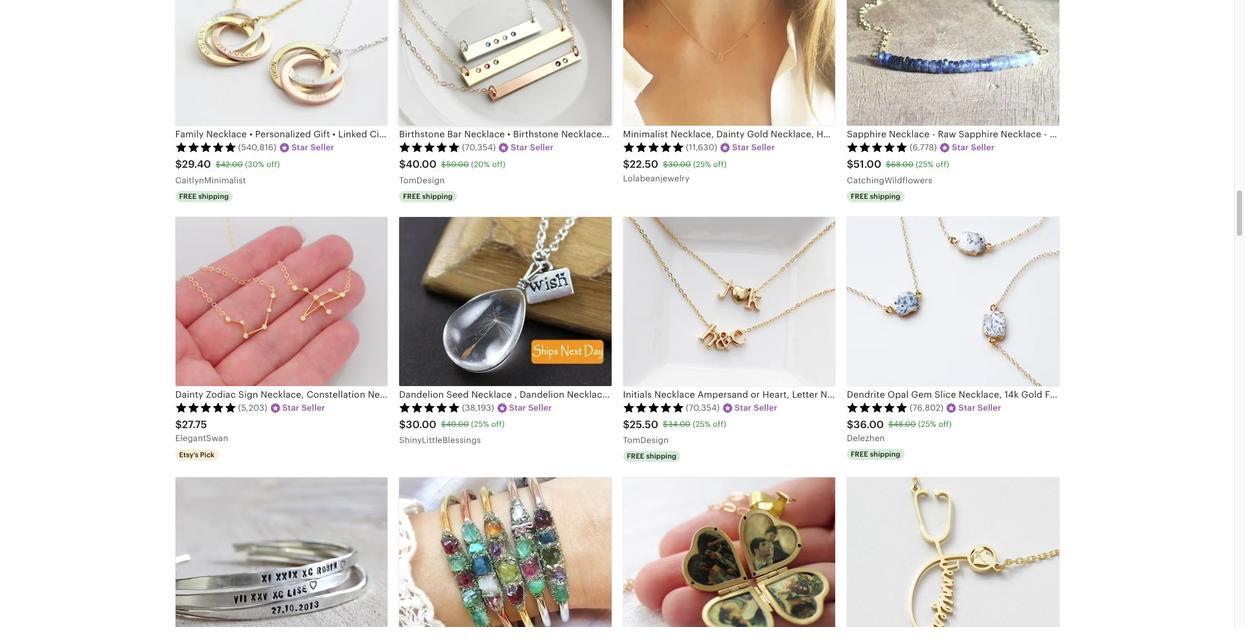 Task type: locate. For each thing, give the bounding box(es) containing it.
1 horizontal spatial (70,354)
[[686, 403, 720, 413]]

free shipping
[[179, 192, 229, 200], [403, 192, 453, 200], [851, 192, 901, 200], [851, 451, 901, 458], [627, 453, 677, 460]]

30.00 up lolabeanjewelry
[[668, 160, 691, 169]]

tomdesign inside $ 40.00 $ 50.00 (20% off) tomdesign
[[399, 175, 445, 185]]

off)
[[267, 160, 280, 169], [492, 160, 506, 169], [714, 160, 727, 169], [936, 160, 950, 169], [491, 420, 505, 429], [713, 420, 727, 429], [939, 420, 952, 429]]

free shipping down caitlynminimalist
[[179, 192, 229, 200]]

5 out of 5 stars image up 36.00
[[847, 402, 908, 413]]

tomdesign for 25.50
[[623, 436, 669, 445]]

1 vertical spatial 40.00
[[446, 420, 469, 429]]

dandelion seed necklace , dandelion necklace , pressed flower jewelry , wish , nature , unique jewelry - stocking stuffer for her image
[[399, 217, 612, 386]]

(25% right 34.00
[[693, 420, 711, 429]]

27.75
[[182, 418, 207, 431]]

off) right 34.00
[[713, 420, 727, 429]]

(25% inside the $ 25.50 $ 34.00 (25% off) tomdesign
[[693, 420, 711, 429]]

off) right (20%
[[492, 160, 506, 169]]

tomdesign inside the $ 25.50 $ 34.00 (25% off) tomdesign
[[623, 436, 669, 445]]

star seller for 25.50
[[735, 403, 778, 413]]

off) for 36.00
[[939, 420, 952, 429]]

free down caitlynminimalist
[[179, 192, 197, 200]]

off) down '(6,778)' in the right top of the page
[[936, 160, 950, 169]]

5 out of 5 stars image up $ 30.00 $ 40.00 (25% off) shinylittleblessings on the left of page
[[399, 402, 460, 413]]

48.00
[[894, 420, 916, 429]]

$ 40.00 $ 50.00 (20% off) tomdesign
[[399, 158, 506, 185]]

tomdesign
[[399, 175, 445, 185], [623, 436, 669, 445]]

shipping down the $ 25.50 $ 34.00 (25% off) tomdesign
[[646, 453, 677, 460]]

star for 25.50
[[735, 403, 752, 413]]

star seller
[[291, 143, 334, 152], [511, 143, 554, 152], [732, 143, 775, 152], [952, 143, 995, 152], [282, 403, 325, 413], [509, 403, 552, 413], [735, 403, 778, 413], [959, 403, 1002, 413]]

(76,802)
[[910, 403, 944, 413]]

0 horizontal spatial (70,354)
[[462, 143, 496, 152]]

30.00
[[668, 160, 691, 169], [406, 418, 437, 431]]

1 vertical spatial tomdesign
[[623, 436, 669, 445]]

30.00 inside $ 22.50 $ 30.00 (25% off) lolabeanjewelry
[[668, 160, 691, 169]]

free down 25.50
[[627, 453, 645, 460]]

free shipping for 51.00
[[851, 192, 901, 200]]

34.00
[[668, 420, 691, 429]]

5 out of 5 stars image
[[175, 142, 236, 153], [399, 142, 460, 153], [623, 142, 684, 153], [847, 142, 908, 153], [175, 402, 236, 413], [399, 402, 460, 413], [623, 402, 684, 413], [847, 402, 908, 413]]

free for 36.00
[[851, 451, 868, 458]]

5 out of 5 stars image up 29.40
[[175, 142, 236, 153]]

$ 27.75 elegantswan
[[175, 418, 228, 443]]

star seller for 40.00
[[511, 143, 554, 152]]

5 out of 5 stars image for 29.40
[[175, 142, 236, 153]]

(540,816)
[[238, 143, 277, 152]]

0 horizontal spatial 40.00
[[406, 158, 437, 170]]

off) inside $ 22.50 $ 30.00 (25% off) lolabeanjewelry
[[714, 160, 727, 169]]

(25% down "(76,802)"
[[918, 420, 937, 429]]

(25%
[[693, 160, 711, 169], [916, 160, 934, 169], [471, 420, 489, 429], [693, 420, 711, 429], [918, 420, 937, 429]]

free for 29.40
[[179, 192, 197, 200]]

free down delezhen
[[851, 451, 868, 458]]

free shipping down 25.50
[[627, 453, 677, 460]]

0 horizontal spatial 30.00
[[406, 418, 437, 431]]

(25% down "(38,193)" at the bottom left
[[471, 420, 489, 429]]

$
[[175, 158, 182, 170], [399, 158, 406, 170], [623, 158, 630, 170], [847, 158, 854, 170], [216, 160, 221, 169], [441, 160, 446, 169], [663, 160, 668, 169], [886, 160, 891, 169], [175, 418, 182, 431], [399, 418, 406, 431], [623, 418, 630, 431], [847, 418, 854, 431], [441, 420, 446, 429], [663, 420, 668, 429], [889, 420, 894, 429]]

1 horizontal spatial 40.00
[[446, 420, 469, 429]]

5 out of 5 stars image up 25.50
[[623, 402, 684, 413]]

0 vertical spatial 40.00
[[406, 158, 437, 170]]

5 out of 5 stars image up 51.00
[[847, 142, 908, 153]]

off) down (11,630)
[[714, 160, 727, 169]]

seller for 51.00
[[971, 143, 995, 152]]

initials necklace ampersand or heart, letter necklace, personalized gift, bridal gift initial necklace dainty layering lowercase chms gz image
[[623, 217, 836, 386]]

dainty zodiac sign necklace, constellation necklace, zodiac outline necklace, minimalist jewelry gift for her, star necklace image
[[175, 217, 388, 386]]

off) inside $ 30.00 $ 40.00 (25% off) shinylittleblessings
[[491, 420, 505, 429]]

$ inside $ 27.75 elegantswan
[[175, 418, 182, 431]]

0 vertical spatial 30.00
[[668, 160, 691, 169]]

(5,203)
[[238, 403, 267, 413]]

30.00 up shinylittleblessings at the left bottom
[[406, 418, 437, 431]]

seller for 22.50
[[752, 143, 775, 152]]

(25% inside $ 36.00 $ 48.00 (25% off) delezhen
[[918, 420, 937, 429]]

shipping down catchingwildflowers
[[870, 192, 901, 200]]

(70,354)
[[462, 143, 496, 152], [686, 403, 720, 413]]

40.00
[[406, 158, 437, 170], [446, 420, 469, 429]]

30.00 inside $ 30.00 $ 40.00 (25% off) shinylittleblessings
[[406, 418, 437, 431]]

(25% for 30.00
[[471, 420, 489, 429]]

0 vertical spatial (70,354)
[[462, 143, 496, 152]]

50.00
[[446, 160, 469, 169]]

free down $ 40.00 $ 50.00 (20% off) tomdesign
[[403, 192, 421, 200]]

off) down "(38,193)" at the bottom left
[[491, 420, 505, 429]]

$ 30.00 $ 40.00 (25% off) shinylittleblessings
[[399, 418, 505, 445]]

(70,354) up (20%
[[462, 143, 496, 152]]

star seller for 22.50
[[732, 143, 775, 152]]

$ 25.50 $ 34.00 (25% off) tomdesign
[[623, 418, 727, 445]]

off) inside the $ 25.50 $ 34.00 (25% off) tomdesign
[[713, 420, 727, 429]]

1 vertical spatial 30.00
[[406, 418, 437, 431]]

etsy's pick
[[179, 451, 215, 459]]

free shipping down delezhen
[[851, 451, 901, 458]]

caitlynminimalist
[[175, 175, 246, 185]]

off) inside "$ 51.00 $ 68.00 (25% off) catchingwildflowers"
[[936, 160, 950, 169]]

off) inside $ 29.40 $ 42.00 (30% off) caitlynminimalist
[[267, 160, 280, 169]]

(25% for 25.50
[[693, 420, 711, 429]]

(30%
[[245, 160, 264, 169]]

1 vertical spatial (70,354)
[[686, 403, 720, 413]]

off) for 29.40
[[267, 160, 280, 169]]

shipping down delezhen
[[870, 451, 901, 458]]

shinylittleblessings
[[399, 436, 481, 445]]

free shipping down $ 40.00 $ 50.00 (20% off) tomdesign
[[403, 192, 453, 200]]

36.00
[[854, 418, 884, 431]]

(25% inside "$ 51.00 $ 68.00 (25% off) catchingwildflowers"
[[916, 160, 934, 169]]

off) right (30%
[[267, 160, 280, 169]]

free down 51.00
[[851, 192, 868, 200]]

shipping down $ 40.00 $ 50.00 (20% off) tomdesign
[[422, 192, 453, 200]]

(25% inside $ 22.50 $ 30.00 (25% off) lolabeanjewelry
[[693, 160, 711, 169]]

off) for 22.50
[[714, 160, 727, 169]]

star for 29.40
[[291, 143, 308, 152]]

(25% down (11,630)
[[693, 160, 711, 169]]

shipping
[[198, 192, 229, 200], [422, 192, 453, 200], [870, 192, 901, 200], [870, 451, 901, 458], [646, 453, 677, 460]]

star for 51.00
[[952, 143, 969, 152]]

free
[[179, 192, 197, 200], [403, 192, 421, 200], [851, 192, 868, 200], [851, 451, 868, 458], [627, 453, 645, 460]]

40.00 left '50.00'
[[406, 158, 437, 170]]

0 horizontal spatial tomdesign
[[399, 175, 445, 185]]

off) for 40.00
[[492, 160, 506, 169]]

shipping for 29.40
[[198, 192, 229, 200]]

(25% down '(6,778)' in the right top of the page
[[916, 160, 934, 169]]

(70,354) up 34.00
[[686, 403, 720, 413]]

seller for 40.00
[[530, 143, 554, 152]]

5 out of 5 stars image up 22.50
[[623, 142, 684, 153]]

(25% for 51.00
[[916, 160, 934, 169]]

tomdesign for 40.00
[[399, 175, 445, 185]]

free shipping for 29.40
[[179, 192, 229, 200]]

free for 51.00
[[851, 192, 868, 200]]

seller for 29.40
[[311, 143, 334, 152]]

off) inside $ 40.00 $ 50.00 (20% off) tomdesign
[[492, 160, 506, 169]]

off) inside $ 36.00 $ 48.00 (25% off) delezhen
[[939, 420, 952, 429]]

star
[[291, 143, 308, 152], [511, 143, 528, 152], [732, 143, 749, 152], [952, 143, 969, 152], [282, 403, 299, 413], [509, 403, 526, 413], [735, 403, 752, 413], [959, 403, 976, 413]]

40.00 up shinylittleblessings at the left bottom
[[446, 420, 469, 429]]

(25% inside $ 30.00 $ 40.00 (25% off) shinylittleblessings
[[471, 420, 489, 429]]

personalized silver bracelet sterling silver cuff or brass cuff custom bracelet bangle image
[[175, 478, 388, 627]]

sapphire necklace - raw sapphire necklace - sapphire - september birthstone necklace - sapphire jewelry gift for wife  - silver or gold image
[[847, 0, 1059, 126]]

(25% for 36.00
[[918, 420, 937, 429]]

off) for 51.00
[[936, 160, 950, 169]]

$ 36.00 $ 48.00 (25% off) delezhen
[[847, 418, 952, 443]]

(38,193)
[[462, 403, 494, 413]]

51.00
[[854, 158, 882, 170]]

off) down "(76,802)"
[[939, 420, 952, 429]]

seller
[[311, 143, 334, 152], [530, 143, 554, 152], [752, 143, 775, 152], [971, 143, 995, 152], [301, 403, 325, 413], [528, 403, 552, 413], [754, 403, 778, 413], [978, 403, 1002, 413]]

1 horizontal spatial tomdesign
[[623, 436, 669, 445]]

5 out of 5 stars image up '50.00'
[[399, 142, 460, 153]]

seller for 36.00
[[978, 403, 1002, 413]]

40.00 inside $ 30.00 $ 40.00 (25% off) shinylittleblessings
[[446, 420, 469, 429]]

1 horizontal spatial 30.00
[[668, 160, 691, 169]]

0 vertical spatial tomdesign
[[399, 175, 445, 185]]

free shipping down catchingwildflowers
[[851, 192, 901, 200]]

5 out of 5 stars image for 51.00
[[847, 142, 908, 153]]

shipping for 51.00
[[870, 192, 901, 200]]

shipping down caitlynminimalist
[[198, 192, 229, 200]]

star seller for 29.40
[[291, 143, 334, 152]]

photo locket necklace, folding locket with pictures, memorial necklace, customized engraved necklace, heart locket, personalised gift, f&f image
[[623, 478, 836, 627]]



Task type: vqa. For each thing, say whether or not it's contained in the screenshot.
19
no



Task type: describe. For each thing, give the bounding box(es) containing it.
etsy's
[[179, 451, 198, 459]]

delezhen
[[847, 434, 885, 443]]

seller for 25.50
[[754, 403, 778, 413]]

(25% for 22.50
[[693, 160, 711, 169]]

$ 51.00 $ 68.00 (25% off) catchingwildflowers
[[847, 158, 950, 185]]

(70,354) for 25.50
[[686, 403, 720, 413]]

5 out of 5 stars image up 27.75 at the left
[[175, 402, 236, 413]]

free for 40.00
[[403, 192, 421, 200]]

custom name stethoscope necklace | medical student gift | nurse gift | doctor gift | name necklace| graduation gift | mother's day gift image
[[847, 478, 1059, 627]]

elegantswan
[[175, 434, 228, 443]]

family necklace • personalized gift • linked circle necklace •  custom children name rings • eternity necklace • mother gift • nm30f30 image
[[175, 0, 388, 126]]

star for 36.00
[[959, 403, 976, 413]]

birthstone bracelet for mom, birthstone jewelry, raw birthstone jewelry, customized birthstone jewelry, custom birthstone bracelet image
[[399, 478, 612, 627]]

$ 22.50 $ 30.00 (25% off) lolabeanjewelry
[[623, 158, 727, 183]]

5 out of 5 stars image for 22.50
[[623, 142, 684, 153]]

free shipping for 25.50
[[627, 453, 677, 460]]

(70,354) for 40.00
[[462, 143, 496, 152]]

pick
[[200, 451, 215, 459]]

$ 29.40 $ 42.00 (30% off) caitlynminimalist
[[175, 158, 280, 185]]

68.00
[[891, 160, 914, 169]]

(6,778)
[[910, 143, 937, 152]]

seller for 30.00
[[528, 403, 552, 413]]

(20%
[[471, 160, 490, 169]]

star seller for 30.00
[[509, 403, 552, 413]]

minimalist necklace, dainty gold necklace, handmade jewelry, birthstone necklace for women, simple gold necklace image
[[623, 0, 836, 126]]

5 out of 5 stars image for 40.00
[[399, 142, 460, 153]]

off) for 25.50
[[713, 420, 727, 429]]

40.00 inside $ 40.00 $ 50.00 (20% off) tomdesign
[[406, 158, 437, 170]]

5 out of 5 stars image for 30.00
[[399, 402, 460, 413]]

5 out of 5 stars image for 25.50
[[623, 402, 684, 413]]

22.50
[[630, 158, 659, 170]]

lolabeanjewelry
[[623, 173, 690, 183]]

shipping for 25.50
[[646, 453, 677, 460]]

free shipping for 40.00
[[403, 192, 453, 200]]

star for 40.00
[[511, 143, 528, 152]]

(11,630)
[[686, 143, 718, 152]]

birthstone bar necklace • birthstone necklace for mom • gold bar necklace • birthstone jewelry • birthstone bar • personalized gift mom tbr1 image
[[399, 0, 612, 126]]

star seller for 36.00
[[959, 403, 1002, 413]]

star for 22.50
[[732, 143, 749, 152]]

star seller for 51.00
[[952, 143, 995, 152]]

5 out of 5 stars image for 36.00
[[847, 402, 908, 413]]

42.00
[[221, 160, 243, 169]]

shipping for 36.00
[[870, 451, 901, 458]]

free shipping for 36.00
[[851, 451, 901, 458]]

shipping for 40.00
[[422, 192, 453, 200]]

off) for 30.00
[[491, 420, 505, 429]]

25.50
[[630, 418, 659, 431]]

dendrite opal gem slice necklace, 14k gold filled minimalist choker, bridal gift, gemstone necklace, marble jewelry, boho necklace, nk-gs image
[[847, 217, 1059, 386]]

catchingwildflowers
[[847, 175, 933, 185]]

free for 25.50
[[627, 453, 645, 460]]

29.40
[[182, 158, 211, 170]]

star for 30.00
[[509, 403, 526, 413]]



